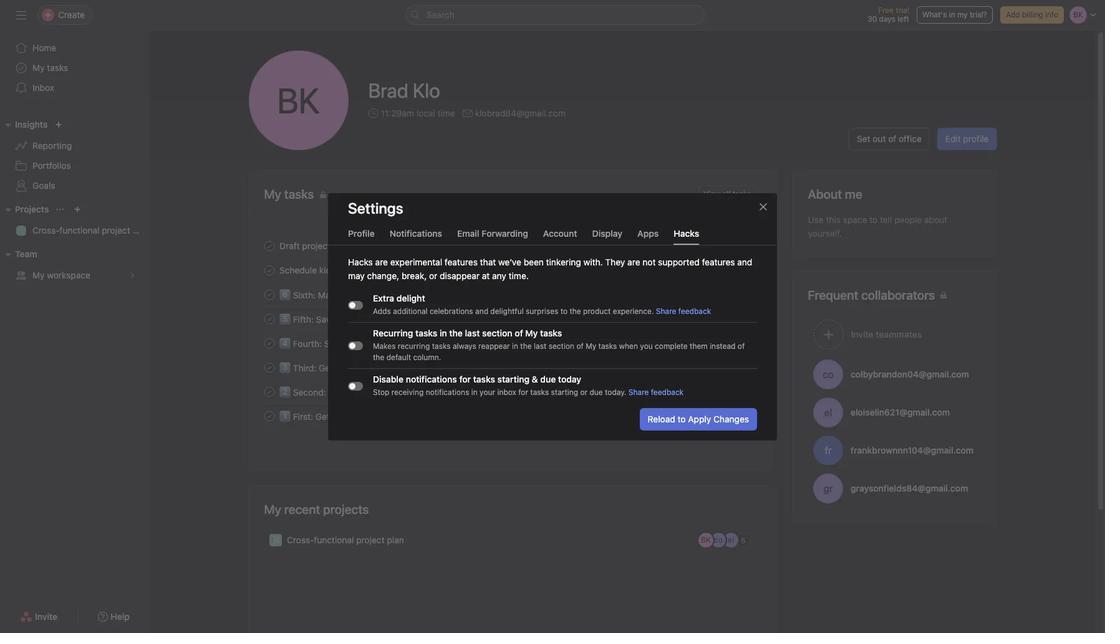 Task type: locate. For each thing, give the bounding box(es) containing it.
functional
[[60, 225, 100, 236], [314, 535, 354, 546]]

1 vertical spatial el
[[728, 536, 734, 545]]

display
[[593, 228, 623, 239]]

0 vertical spatial plan
[[133, 225, 150, 236]]

0 vertical spatial oct
[[716, 241, 729, 251]]

2 horizontal spatial project
[[356, 535, 384, 546]]

hide sidebar image
[[16, 10, 26, 20]]

my up inbox
[[32, 62, 45, 73]]

3 completed checkbox from the top
[[262, 385, 277, 400]]

my up list icon on the left bottom
[[264, 503, 281, 517]]

supported
[[658, 257, 700, 267]]

tasks down home
[[47, 62, 68, 73]]

0 vertical spatial functional
[[60, 225, 100, 236]]

1 tuesday button from the top
[[728, 314, 757, 324]]

to left apply
[[678, 414, 686, 425]]

or right break,
[[429, 271, 438, 281]]

0 horizontal spatial to
[[561, 307, 568, 316]]

1 tuesday from the top
[[728, 314, 757, 324]]

0 horizontal spatial you
[[450, 387, 464, 398]]

completed checkbox left '6️⃣'
[[262, 287, 277, 302]]

1 vertical spatial section
[[549, 342, 575, 351]]

in left "my"
[[950, 10, 956, 19]]

switch
[[348, 301, 363, 310], [348, 341, 363, 350], [348, 382, 363, 391]]

the right reappear
[[521, 342, 532, 351]]

cross- inside projects element
[[32, 225, 60, 236]]

0 horizontal spatial due
[[541, 374, 556, 385]]

2 are from the left
[[628, 257, 641, 267]]

1 horizontal spatial to
[[678, 414, 686, 425]]

0 vertical spatial and
[[738, 257, 753, 267]]

6️⃣
[[279, 290, 290, 301]]

completed checkbox left schedule
[[262, 263, 277, 278]]

1 vertical spatial completed checkbox
[[262, 287, 277, 302]]

1 vertical spatial time
[[338, 314, 355, 325]]

klobrad84@gmail.com
[[475, 108, 566, 119]]

delight
[[397, 293, 425, 304]]

0 horizontal spatial plan
[[133, 225, 150, 236]]

notifications right receiving at bottom
[[426, 388, 469, 397]]

tuesday button down the "instead"
[[728, 363, 757, 373]]

the right find
[[348, 387, 361, 398]]

1 vertical spatial work
[[422, 339, 441, 349]]

1 vertical spatial co
[[714, 536, 723, 545]]

0 horizontal spatial or
[[429, 271, 438, 281]]

2 completed checkbox from the top
[[262, 312, 277, 327]]

0 vertical spatial –
[[741, 241, 746, 251]]

1 vertical spatial get
[[315, 412, 330, 422]]

completed image for 6️⃣
[[262, 287, 277, 302]]

4 completed image from the top
[[262, 360, 277, 375]]

share right the experience.
[[656, 307, 677, 316]]

project down recent projects
[[356, 535, 384, 546]]

global element
[[0, 31, 150, 105]]

reload to apply changes button
[[640, 408, 758, 431]]

yourself.
[[808, 228, 843, 239]]

tasks inside global element
[[47, 62, 68, 73]]

completed image for 4️⃣
[[262, 336, 277, 351]]

reload to apply changes
[[648, 414, 749, 425]]

may
[[348, 271, 365, 281]]

changes
[[714, 414, 749, 425]]

0 vertical spatial cross-functional project plan
[[32, 225, 150, 236]]

1 horizontal spatial el
[[824, 407, 832, 418]]

sections
[[397, 363, 431, 374]]

0 horizontal spatial and
[[475, 307, 489, 316]]

cross-functional project plan inside projects element
[[32, 225, 150, 236]]

completed checkbox for draft
[[262, 239, 277, 254]]

last
[[465, 328, 480, 339], [534, 342, 547, 351]]

projects element
[[0, 198, 150, 243]]

break,
[[402, 271, 427, 281]]

trial?
[[970, 10, 988, 19]]

0 horizontal spatial cross-functional project plan
[[32, 225, 150, 236]]

tuesday down the "instead"
[[728, 363, 757, 373]]

hacks inside hacks are experimental features that we've been tinkering with. they are not supported features and may change, break, or disappear at any time.
[[348, 257, 373, 267]]

top
[[357, 339, 370, 349]]

1 vertical spatial hacks
[[348, 257, 373, 267]]

feedback inside the disable notifications for tasks starting & due today stop receiving notifications in your inbox for tasks starting or due today. share feedback
[[651, 388, 684, 397]]

completed image left 4️⃣
[[262, 336, 277, 351]]

hacks are experimental features that we've been tinkering with. they are not supported features and may change, break, or disappear at any time.
[[348, 257, 753, 281]]

oct left 18
[[716, 241, 729, 251]]

0 vertical spatial work
[[342, 290, 361, 301]]

0 horizontal spatial last
[[465, 328, 480, 339]]

the inside 'extra delight adds additional celebrations and delightful surprises to the product experience. share feedback'
[[570, 307, 581, 316]]

work up "column."
[[422, 339, 441, 349]]

work down may
[[342, 290, 361, 301]]

functional down recent projects
[[314, 535, 354, 546]]

5️⃣ fifth: save time by collaborating in asana
[[279, 314, 459, 325]]

section up today
[[549, 342, 575, 351]]

or inside the disable notifications for tasks starting & due today stop receiving notifications in your inbox for tasks starting or due today. share feedback
[[581, 388, 588, 397]]

0 vertical spatial to
[[870, 215, 878, 225]]

completed checkbox left draft on the left
[[262, 239, 277, 254]]

1 horizontal spatial share
[[656, 307, 677, 316]]

23
[[748, 266, 757, 275]]

tuesday button up the "instead"
[[728, 314, 757, 324]]

2 vertical spatial project
[[356, 535, 384, 546]]

share right today.
[[629, 388, 649, 397]]

today – oct 23
[[703, 266, 757, 275]]

feedback up them
[[679, 307, 711, 316]]

1 vertical spatial and
[[475, 307, 489, 316]]

eloiselin621@gmail.com
[[851, 407, 950, 418]]

1 vertical spatial notifications
[[426, 388, 469, 397]]

using
[[363, 412, 385, 422]]

time right local
[[438, 108, 455, 119]]

edit profile
[[946, 134, 989, 144]]

plan inside projects element
[[133, 225, 150, 236]]

team
[[15, 249, 37, 260]]

add
[[1006, 10, 1021, 19]]

notifications up right
[[406, 374, 457, 385]]

time left by
[[338, 314, 355, 325]]

share feedback link up the reload
[[629, 388, 684, 397]]

completed checkbox left "5️⃣" on the left of page
[[262, 312, 277, 327]]

meeting
[[349, 265, 381, 276]]

3 completed checkbox from the top
[[262, 336, 277, 351]]

1️⃣ first: get started using my tasks
[[279, 412, 423, 422]]

– right today
[[727, 266, 731, 275]]

1 horizontal spatial starting
[[551, 388, 578, 397]]

completed image left schedule
[[262, 263, 277, 278]]

0 vertical spatial due
[[541, 374, 556, 385]]

and down 20
[[738, 257, 753, 267]]

0 horizontal spatial features
[[445, 257, 478, 267]]

settings
[[348, 199, 403, 217]]

completed checkbox for 1️⃣
[[262, 409, 277, 424]]

completed image
[[262, 312, 277, 327], [262, 336, 277, 351], [262, 385, 277, 400], [262, 409, 277, 424]]

2 tuesday from the top
[[728, 339, 757, 348]]

– right 18
[[741, 241, 746, 251]]

1 horizontal spatial are
[[628, 257, 641, 267]]

1 vertical spatial feedback
[[651, 388, 684, 397]]

cross-functional project plan up teams element
[[32, 225, 150, 236]]

free
[[879, 6, 894, 15]]

1 vertical spatial share feedback link
[[629, 388, 684, 397]]

my workspace
[[32, 270, 90, 281]]

1 vertical spatial –
[[727, 266, 731, 275]]

project up teams element
[[102, 225, 130, 236]]

home link
[[7, 38, 142, 58]]

1 horizontal spatial last
[[534, 342, 547, 351]]

completed image left "5️⃣" on the left of page
[[262, 312, 277, 327]]

2 completed image from the top
[[262, 336, 277, 351]]

Completed checkbox
[[262, 263, 277, 278], [262, 312, 277, 327], [262, 336, 277, 351], [262, 360, 277, 375], [262, 409, 277, 424]]

features up the disappear
[[445, 257, 478, 267]]

notifications
[[390, 228, 442, 239]]

2 switch from the top
[[348, 341, 363, 350]]

feedback up the reload
[[651, 388, 684, 397]]

the left product on the top
[[570, 307, 581, 316]]

for right inbox
[[519, 388, 529, 397]]

my down team
[[32, 270, 45, 281]]

1 vertical spatial to
[[561, 307, 568, 316]]

starting up inbox
[[498, 374, 530, 385]]

0 vertical spatial share
[[656, 307, 677, 316]]

completed image left '6️⃣'
[[262, 287, 277, 302]]

you
[[640, 342, 653, 351], [450, 387, 464, 398]]

1 completed checkbox from the top
[[262, 239, 277, 254]]

get right first:
[[315, 412, 330, 422]]

5 completed checkbox from the top
[[262, 409, 277, 424]]

0 vertical spatial switch
[[348, 301, 363, 310]]

cross-
[[32, 225, 60, 236], [287, 535, 314, 546]]

switch for extra delight
[[348, 301, 363, 310]]

the
[[570, 307, 581, 316], [450, 328, 463, 339], [521, 342, 532, 351], [373, 353, 385, 362], [348, 387, 361, 398]]

share feedback link for today
[[629, 388, 684, 397]]

my inside teams element
[[32, 270, 45, 281]]

to inside button
[[678, 414, 686, 425]]

3 switch from the top
[[348, 382, 363, 391]]

1 vertical spatial or
[[581, 388, 588, 397]]

delightful
[[491, 307, 524, 316]]

tuesday up the "instead"
[[728, 314, 757, 324]]

last up &
[[534, 342, 547, 351]]

to left tell
[[870, 215, 878, 225]]

my tasks link
[[7, 58, 142, 78]]

1 completed image from the top
[[262, 239, 277, 254]]

due left today.
[[590, 388, 603, 397]]

receiving
[[392, 388, 424, 397]]

2 vertical spatial to
[[678, 414, 686, 425]]

asana
[[434, 314, 459, 325]]

1 horizontal spatial or
[[581, 388, 588, 397]]

team button
[[0, 247, 37, 262]]

0 horizontal spatial bk
[[277, 80, 320, 121]]

0 horizontal spatial starting
[[498, 374, 530, 385]]

add billing info button
[[1001, 6, 1065, 24]]

set out of office button
[[849, 128, 930, 150]]

starting down today
[[551, 388, 578, 397]]

completed checkbox for schedule
[[262, 263, 277, 278]]

1 horizontal spatial time
[[438, 108, 455, 119]]

reload
[[648, 414, 676, 425]]

1 vertical spatial you
[[450, 387, 464, 398]]

0 vertical spatial project
[[102, 225, 130, 236]]

oct left 23
[[733, 266, 746, 275]]

in down asana
[[440, 328, 447, 339]]

0 vertical spatial you
[[640, 342, 653, 351]]

1 horizontal spatial co
[[823, 369, 834, 380]]

1 horizontal spatial and
[[738, 257, 753, 267]]

completed checkbox left 4️⃣
[[262, 336, 277, 351]]

kickoff
[[319, 265, 346, 276]]

1 horizontal spatial –
[[741, 241, 746, 251]]

0 vertical spatial bk
[[277, 80, 320, 121]]

1 horizontal spatial work
[[422, 339, 441, 349]]

when
[[619, 342, 638, 351]]

1 vertical spatial due
[[590, 388, 603, 397]]

2 completed image from the top
[[262, 263, 277, 278]]

in inside "button"
[[950, 10, 956, 19]]

switch for disable notifications for tasks starting & due today
[[348, 382, 363, 391]]

0 vertical spatial cross-
[[32, 225, 60, 236]]

view all tasks button
[[698, 186, 757, 203]]

tuesday right them
[[728, 339, 757, 348]]

share
[[656, 307, 677, 316], [629, 388, 649, 397]]

default
[[387, 353, 411, 362]]

3 completed image from the top
[[262, 287, 277, 302]]

to right surprises
[[561, 307, 568, 316]]

cross- down projects
[[32, 225, 60, 236]]

3 completed image from the top
[[262, 385, 277, 400]]

view
[[704, 190, 721, 199]]

functional up teams element
[[60, 225, 100, 236]]

18
[[731, 241, 739, 251]]

space
[[843, 215, 868, 225]]

to
[[870, 215, 878, 225], [561, 307, 568, 316], [678, 414, 686, 425]]

3 tuesday from the top
[[728, 363, 757, 373]]

of down delightful
[[515, 328, 523, 339]]

and inside hacks are experimental features that we've been tinkering with. they are not supported features and may change, break, or disappear at any time.
[[738, 257, 753, 267]]

0 horizontal spatial project
[[102, 225, 130, 236]]

completed checkbox for 3️⃣
[[262, 360, 277, 375]]

tuesday
[[728, 314, 757, 324], [728, 339, 757, 348], [728, 363, 757, 373], [728, 412, 757, 421]]

today.
[[605, 388, 627, 397]]

el left 5
[[728, 536, 734, 545]]

adds
[[373, 307, 391, 316]]

and left delightful
[[475, 307, 489, 316]]

for down always
[[460, 374, 471, 385]]

schedule
[[279, 265, 317, 276]]

completed checkbox left 1️⃣
[[262, 409, 277, 424]]

cross- right list icon on the left bottom
[[287, 535, 314, 546]]

2️⃣ second: find the layout that's right for you
[[279, 387, 464, 398]]

1 completed checkbox from the top
[[262, 263, 277, 278]]

1 horizontal spatial functional
[[314, 535, 354, 546]]

second:
[[293, 387, 326, 398]]

account button
[[543, 228, 578, 245]]

6️⃣ sixth: make work manageable
[[279, 290, 413, 301]]

0 horizontal spatial el
[[728, 536, 734, 545]]

2 tuesday button from the top
[[728, 339, 757, 348]]

tasks inside "button"
[[733, 190, 752, 199]]

of right out
[[889, 134, 897, 144]]

1 vertical spatial share
[[629, 388, 649, 397]]

el up fr at the right bottom of the page
[[824, 407, 832, 418]]

completed image
[[262, 239, 277, 254], [262, 263, 277, 278], [262, 287, 277, 302], [262, 360, 277, 375]]

always
[[453, 342, 477, 351]]

tuesday button right them
[[728, 339, 757, 348]]

tell
[[880, 215, 893, 225]]

0 horizontal spatial time
[[338, 314, 355, 325]]

completed image left draft on the left
[[262, 239, 277, 254]]

save
[[316, 314, 335, 325]]

0 horizontal spatial cross-
[[32, 225, 60, 236]]

1 vertical spatial cross-
[[287, 535, 314, 546]]

completed image left the 3️⃣
[[262, 360, 277, 375]]

left
[[898, 14, 910, 24]]

4 tuesday from the top
[[728, 412, 757, 421]]

completed image left 1️⃣
[[262, 409, 277, 424]]

1 horizontal spatial plan
[[387, 535, 404, 546]]

share feedback link up complete
[[656, 307, 711, 316]]

0 vertical spatial or
[[429, 271, 438, 281]]

1 vertical spatial oct
[[733, 266, 746, 275]]

4 tuesday button from the top
[[728, 412, 757, 421]]

tasks right all
[[733, 190, 752, 199]]

inbox
[[498, 388, 517, 397]]

1 horizontal spatial features
[[702, 257, 735, 267]]

with.
[[584, 257, 603, 267]]

the down makes
[[373, 353, 385, 362]]

1 switch from the top
[[348, 301, 363, 310]]

switch down organized
[[348, 382, 363, 391]]

in left your
[[472, 388, 478, 397]]

section up reappear
[[482, 328, 513, 339]]

tuesday right apply
[[728, 412, 757, 421]]

1 horizontal spatial for
[[460, 374, 471, 385]]

1 horizontal spatial project
[[302, 241, 330, 251]]

are left not
[[628, 257, 641, 267]]

completed checkbox for 6️⃣
[[262, 287, 277, 302]]

1 horizontal spatial bk
[[701, 536, 711, 545]]

1 horizontal spatial oct
[[733, 266, 746, 275]]

share inside the disable notifications for tasks starting & due today stop receiving notifications in your inbox for tasks starting or due today. share feedback
[[629, 388, 649, 397]]

completed checkbox for 4️⃣
[[262, 336, 277, 351]]

tasks down &
[[531, 388, 549, 397]]

0 vertical spatial hacks
[[674, 228, 700, 239]]

0 horizontal spatial hacks
[[348, 257, 373, 267]]

1 horizontal spatial due
[[590, 388, 603, 397]]

insights element
[[0, 114, 150, 198]]

1 completed image from the top
[[262, 312, 277, 327]]

hacks
[[674, 228, 700, 239], [348, 257, 373, 267]]

project left brief
[[302, 241, 330, 251]]

0 vertical spatial completed checkbox
[[262, 239, 277, 254]]

2 features from the left
[[702, 257, 735, 267]]

1 vertical spatial switch
[[348, 341, 363, 350]]

teams element
[[0, 243, 150, 288]]

you right when
[[640, 342, 653, 351]]

0 horizontal spatial functional
[[60, 225, 100, 236]]

hacks up may
[[348, 257, 373, 267]]

0 horizontal spatial are
[[375, 257, 388, 267]]

4 completed image from the top
[[262, 409, 277, 424]]

cross-functional project plan down recent projects
[[287, 535, 404, 546]]

switch up by
[[348, 301, 363, 310]]

1 horizontal spatial section
[[549, 342, 575, 351]]

4 completed checkbox from the top
[[262, 360, 277, 375]]

1 vertical spatial plan
[[387, 535, 404, 546]]

for right right
[[436, 387, 447, 398]]

tuesday for in
[[728, 314, 757, 324]]

tuesday button right apply
[[728, 412, 757, 421]]

Completed checkbox
[[262, 239, 277, 254], [262, 287, 277, 302], [262, 385, 277, 400]]

completed image for draft
[[262, 239, 277, 254]]

get for organized
[[319, 363, 333, 374]]

projects
[[15, 204, 49, 215]]

2 horizontal spatial to
[[870, 215, 878, 225]]

you left your
[[450, 387, 464, 398]]

due right &
[[541, 374, 556, 385]]

search list box
[[406, 5, 705, 25]]

0 horizontal spatial section
[[482, 328, 513, 339]]

5
[[741, 536, 746, 546]]

1 horizontal spatial you
[[640, 342, 653, 351]]

2 completed checkbox from the top
[[262, 287, 277, 302]]

0 horizontal spatial share
[[629, 388, 649, 397]]

of right "top"
[[372, 339, 380, 349]]

0 horizontal spatial –
[[727, 266, 731, 275]]

tasks up your
[[473, 374, 495, 385]]

are
[[375, 257, 388, 267], [628, 257, 641, 267]]

tuesday button for in
[[728, 314, 757, 324]]

features
[[445, 257, 478, 267], [702, 257, 735, 267]]

celebrations
[[430, 307, 473, 316]]

switch right stay
[[348, 341, 363, 350]]

today
[[558, 374, 582, 385]]



Task type: vqa. For each thing, say whether or not it's contained in the screenshot.
Create follow-up task
no



Task type: describe. For each thing, give the bounding box(es) containing it.
1 vertical spatial functional
[[314, 535, 354, 546]]

edit profile button
[[938, 128, 997, 150]]

instead
[[710, 342, 736, 351]]

layout
[[363, 387, 387, 398]]

tasks left when
[[599, 342, 617, 351]]

invite
[[35, 612, 58, 623]]

forwarding
[[482, 228, 528, 239]]

disable notifications for tasks starting & due today stop receiving notifications in your inbox for tasks starting or due today. share feedback
[[373, 374, 684, 397]]

0 horizontal spatial for
[[436, 387, 447, 398]]

display button
[[593, 228, 623, 245]]

portfolios link
[[7, 156, 142, 176]]

0 vertical spatial notifications
[[406, 374, 457, 385]]

email forwarding button
[[457, 228, 528, 245]]

1 horizontal spatial cross-functional project plan
[[287, 535, 404, 546]]

tinkering
[[546, 257, 581, 267]]

and inside 'extra delight adds additional celebrations and delightful surprises to the product experience. share feedback'
[[475, 307, 489, 316]]

20
[[748, 241, 757, 251]]

insights
[[15, 119, 48, 130]]

extra
[[373, 293, 394, 304]]

my inside global element
[[32, 62, 45, 73]]

1 horizontal spatial cross-
[[287, 535, 314, 546]]

your
[[480, 388, 495, 397]]

11:29am
[[381, 108, 414, 119]]

completed checkbox for 2️⃣
[[262, 385, 277, 400]]

what's in my trial? button
[[917, 6, 993, 24]]

1 vertical spatial last
[[534, 342, 547, 351]]

surprises
[[526, 307, 559, 316]]

list image
[[272, 537, 279, 545]]

on
[[344, 339, 354, 349]]

of right the "instead"
[[738, 342, 745, 351]]

0 vertical spatial starting
[[498, 374, 530, 385]]

stop
[[373, 388, 390, 397]]

column.
[[413, 353, 441, 362]]

out
[[873, 134, 886, 144]]

to inside use this space to tell people about yourself.
[[870, 215, 878, 225]]

in right reappear
[[512, 342, 519, 351]]

apps button
[[638, 228, 659, 245]]

3️⃣ third: get organized with sections
[[279, 363, 431, 374]]

my down product on the top
[[586, 342, 597, 351]]

email forwarding
[[457, 228, 528, 239]]

of up today
[[577, 342, 584, 351]]

3 tuesday button from the top
[[728, 363, 757, 373]]

schedule kickoff meeting
[[279, 265, 381, 276]]

of inside button
[[889, 134, 897, 144]]

experimental
[[391, 257, 442, 267]]

hacks for hacks
[[674, 228, 700, 239]]

my tasks
[[264, 187, 314, 202]]

1️⃣
[[279, 412, 290, 422]]

frequent collaborators
[[808, 288, 936, 303]]

you inside recurring tasks in the last section of my tasks makes recurring tasks always reappear in the last section of my tasks when you complete them instead of the default column.
[[640, 342, 653, 351]]

any
[[492, 271, 507, 281]]

extra delight adds additional celebrations and delightful surprises to the product experience. share feedback
[[373, 293, 711, 316]]

4️⃣ fourth: stay on top of incoming work
[[279, 339, 441, 349]]

disable
[[373, 374, 404, 385]]

today
[[703, 266, 725, 275]]

30
[[868, 14, 877, 24]]

make
[[318, 290, 339, 301]]

0 horizontal spatial work
[[342, 290, 361, 301]]

my tasks
[[32, 62, 68, 73]]

0 horizontal spatial oct
[[716, 241, 729, 251]]

product
[[583, 307, 611, 316]]

days
[[880, 14, 896, 24]]

find
[[328, 387, 345, 398]]

that
[[480, 257, 496, 267]]

1 features from the left
[[445, 257, 478, 267]]

trial
[[896, 6, 910, 15]]

functional inside projects element
[[60, 225, 100, 236]]

inbox link
[[7, 78, 142, 98]]

recurring
[[373, 328, 413, 339]]

tuesday button for incoming
[[728, 339, 757, 348]]

recurring tasks in the last section of my tasks makes recurring tasks always reappear in the last section of my tasks when you complete them instead of the default column.
[[373, 328, 745, 362]]

tuesday for incoming
[[728, 339, 757, 348]]

insights button
[[0, 117, 48, 132]]

5️⃣
[[279, 314, 290, 325]]

switch for recurring tasks in the last section of my tasks
[[348, 341, 363, 350]]

tasks down surprises
[[540, 328, 562, 339]]

2 horizontal spatial for
[[519, 388, 529, 397]]

been
[[524, 257, 544, 267]]

free trial 30 days left
[[868, 6, 910, 24]]

1 are from the left
[[375, 257, 388, 267]]

add billing info
[[1006, 10, 1059, 19]]

completed image for 2️⃣
[[262, 385, 277, 400]]

them
[[690, 342, 708, 351]]

people
[[895, 215, 922, 225]]

or inside hacks are experimental features that we've been tinkering with. they are not supported features and may change, break, or disappear at any time.
[[429, 271, 438, 281]]

account
[[543, 228, 578, 239]]

completed checkbox for 5️⃣
[[262, 312, 277, 327]]

fourth:
[[293, 339, 322, 349]]

my down surprises
[[526, 328, 538, 339]]

0 horizontal spatial co
[[714, 536, 723, 545]]

organized
[[335, 363, 375, 374]]

0 vertical spatial time
[[438, 108, 455, 119]]

0 vertical spatial section
[[482, 328, 513, 339]]

in left asana
[[425, 314, 432, 325]]

additional
[[393, 307, 428, 316]]

manageable
[[364, 290, 413, 301]]

3️⃣
[[279, 363, 290, 374]]

info
[[1046, 10, 1059, 19]]

experience.
[[613, 307, 654, 316]]

feedback inside 'extra delight adds additional celebrations and delightful surprises to the product experience. share feedback'
[[679, 307, 711, 316]]

to inside 'extra delight adds additional celebrations and delightful surprises to the product experience. share feedback'
[[561, 307, 568, 316]]

tuesday for tasks
[[728, 412, 757, 421]]

billing
[[1023, 10, 1044, 19]]

1 vertical spatial starting
[[551, 388, 578, 397]]

tasks up recurring at left bottom
[[416, 328, 438, 339]]

close image
[[759, 202, 769, 212]]

completed image for 5️⃣
[[262, 312, 277, 327]]

share feedback link for surprises
[[656, 307, 711, 316]]

goals
[[32, 180, 55, 191]]

completed image for 1️⃣
[[262, 409, 277, 424]]

0 vertical spatial last
[[465, 328, 480, 339]]

draft project brief
[[279, 241, 351, 251]]

by
[[358, 314, 367, 325]]

apply
[[688, 414, 712, 425]]

set
[[857, 134, 871, 144]]

home
[[32, 42, 56, 53]]

get for started
[[315, 412, 330, 422]]

1 vertical spatial bk
[[701, 536, 711, 545]]

share inside 'extra delight adds additional celebrations and delightful surprises to the product experience. share feedback'
[[656, 307, 677, 316]]

what's
[[923, 10, 947, 19]]

fr
[[825, 445, 832, 456]]

tasks up "column."
[[432, 342, 451, 351]]

hacks for hacks are experimental features that we've been tinkering with. they are not supported features and may change, break, or disappear at any time.
[[348, 257, 373, 267]]

my workspace link
[[7, 266, 142, 286]]

the up always
[[450, 328, 463, 339]]

about me
[[808, 187, 863, 202]]

reporting
[[32, 140, 72, 151]]

0 vertical spatial el
[[824, 407, 832, 418]]

graysonfields84@gmail.com
[[851, 483, 968, 494]]

0 vertical spatial co
[[823, 369, 834, 380]]

completed image for schedule
[[262, 263, 277, 278]]

collaborating
[[370, 314, 422, 325]]

my recent projects
[[264, 503, 369, 517]]

my right using
[[387, 412, 400, 422]]

cross-functional project plan link
[[7, 221, 150, 241]]

in inside the disable notifications for tasks starting & due today stop receiving notifications in your inbox for tasks starting or due today. share feedback
[[472, 388, 478, 397]]

profile button
[[348, 228, 375, 245]]

completed image for 3️⃣
[[262, 360, 277, 375]]

all
[[723, 190, 731, 199]]

hacks button
[[674, 228, 700, 245]]

set out of office
[[857, 134, 922, 144]]

started
[[332, 412, 361, 422]]

tuesday button for tasks
[[728, 412, 757, 421]]

tasks down receiving at bottom
[[402, 412, 423, 422]]

disappear
[[440, 271, 480, 281]]

apps
[[638, 228, 659, 239]]



